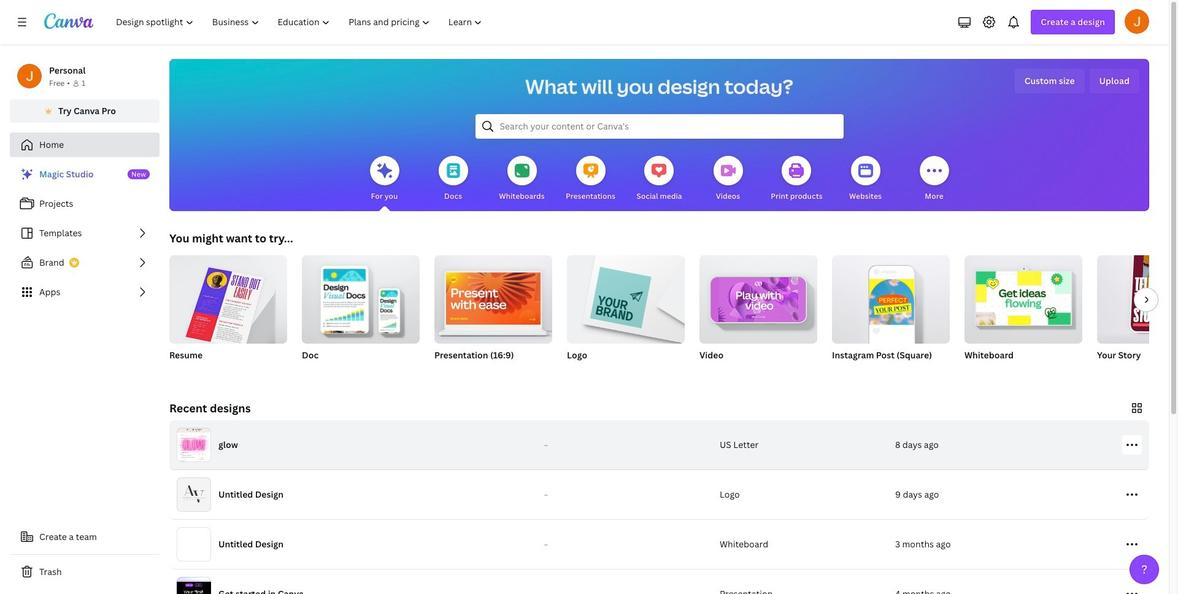 Task type: locate. For each thing, give the bounding box(es) containing it.
Search search field
[[500, 115, 819, 138]]

list
[[10, 162, 160, 304]]

group
[[1098, 248, 1179, 377], [1098, 248, 1179, 344], [302, 250, 420, 377], [302, 250, 420, 344], [435, 250, 553, 377], [435, 250, 553, 344], [567, 250, 685, 377], [567, 250, 685, 344], [700, 250, 818, 377], [700, 250, 818, 344], [832, 250, 950, 377], [832, 250, 950, 344], [965, 250, 1083, 377], [965, 250, 1083, 344], [169, 255, 287, 377]]

None search field
[[475, 114, 844, 139]]



Task type: vqa. For each thing, say whether or not it's contained in the screenshot.
'search field'
yes



Task type: describe. For each thing, give the bounding box(es) containing it.
top level navigation element
[[108, 10, 493, 34]]

jeremy miller image
[[1125, 9, 1150, 34]]



